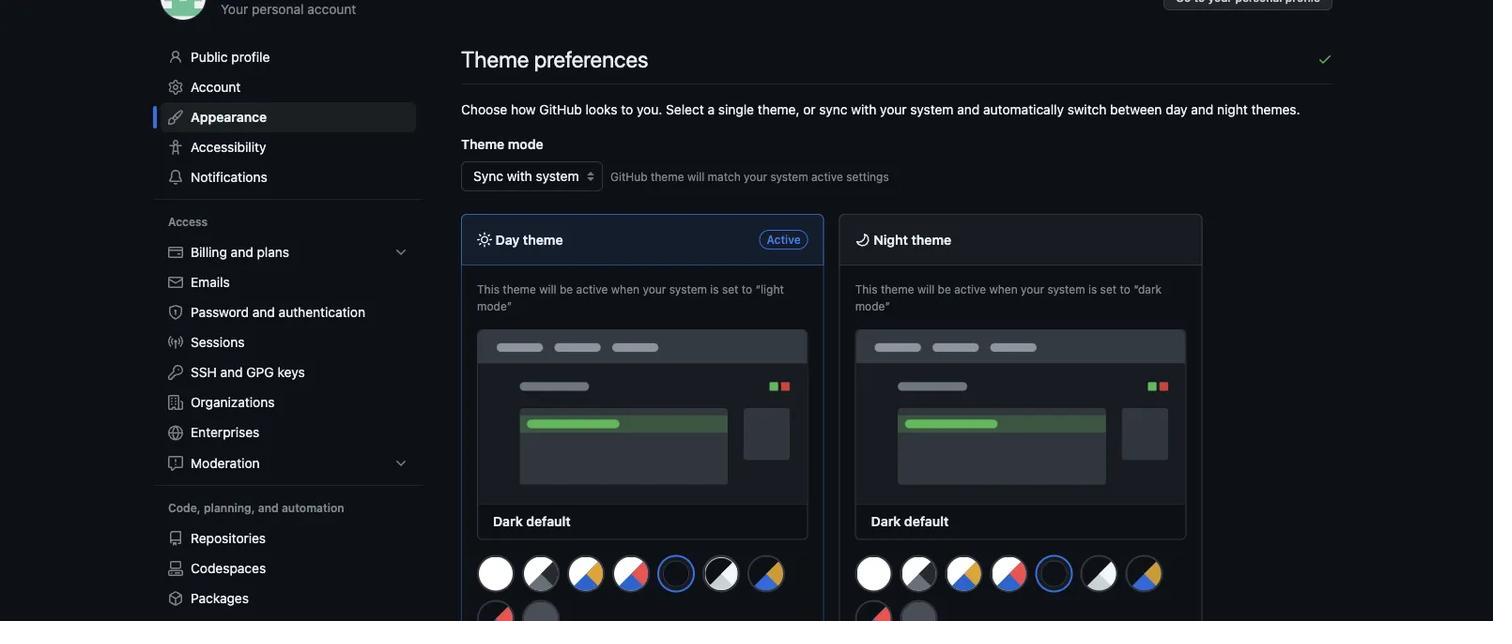 Task type: describe. For each thing, give the bounding box(es) containing it.
theme for theme preferences
[[461, 46, 529, 72]]

moon image
[[855, 232, 870, 248]]

light default image
[[477, 556, 515, 593]]

notifications link
[[161, 163, 416, 193]]

github theme will match your system active settings
[[611, 170, 889, 183]]

and up repositories "link"
[[258, 502, 279, 515]]

day
[[1166, 101, 1188, 117]]

account link
[[161, 72, 416, 102]]

when for "dark
[[990, 283, 1018, 296]]

day theme
[[492, 232, 563, 248]]

is for "light
[[710, 283, 719, 296]]

this for this theme will be active when your system is set to "light mode"
[[477, 283, 500, 296]]

access list
[[161, 238, 416, 479]]

codespaces
[[191, 561, 266, 577]]

your personal account
[[221, 1, 356, 16]]

will for github theme will match your system active settings
[[688, 170, 705, 183]]

match
[[708, 170, 741, 183]]

repositories link
[[161, 524, 416, 554]]

light high contrast image
[[901, 556, 938, 593]]

this for this theme will be active when your system is set to "dark mode"
[[855, 283, 878, 296]]

emails link
[[161, 268, 416, 298]]

sync
[[820, 101, 848, 117]]

moderation button
[[161, 449, 416, 479]]

settings
[[847, 170, 889, 183]]

0 horizontal spatial to
[[621, 101, 633, 117]]

your
[[221, 1, 248, 16]]

organizations
[[191, 395, 275, 410]]

this theme will be active when your system is set to "light mode"
[[477, 283, 784, 313]]

light high contrast image
[[522, 556, 560, 593]]

appearance link
[[161, 102, 416, 132]]

password and authentication
[[191, 305, 365, 320]]

theme,
[[758, 101, 800, 117]]

theme preferences
[[461, 46, 649, 72]]

profile
[[231, 49, 270, 65]]

dark high contrast image
[[703, 556, 740, 593]]

and inside dropdown button
[[231, 245, 253, 260]]

automation
[[282, 502, 344, 515]]

public profile link
[[161, 42, 416, 72]]

theme mode
[[461, 136, 544, 152]]

be for this theme will be active when your system is set to "light mode"
[[560, 283, 573, 296]]

active for this theme will be active when your system is set to "dark mode"
[[955, 283, 986, 296]]

is for "dark
[[1089, 283, 1097, 296]]

dark for this theme will be active when your system is set to "dark mode"
[[871, 514, 901, 530]]

dark high contrast image
[[1081, 556, 1118, 593]]

default for this theme will be active when your system is set to "light mode"
[[526, 514, 571, 530]]

dark protanopia & deuteranopia image for this theme will be active when your system is set to "dark mode"
[[1126, 556, 1164, 593]]

day
[[496, 232, 520, 248]]

system right with
[[911, 101, 954, 117]]

1 horizontal spatial active
[[812, 170, 843, 183]]

repo image
[[168, 532, 183, 547]]

theme for day theme
[[523, 232, 563, 248]]

code, planning, and automation list
[[161, 524, 416, 622]]

paintbrush image
[[168, 110, 183, 125]]

theme for theme mode
[[461, 136, 505, 152]]

emails
[[191, 275, 230, 290]]

dark protanopia & deuteranopia image for this theme will be active when your system is set to "light mode"
[[748, 556, 785, 593]]

and right the day
[[1191, 101, 1214, 117]]

account
[[191, 79, 241, 95]]

bell image
[[168, 170, 183, 185]]

account
[[307, 1, 356, 16]]

switch
[[1068, 101, 1107, 117]]

repositories
[[191, 531, 266, 547]]

system up active
[[771, 170, 808, 183]]

packages link
[[161, 584, 416, 614]]

ssh
[[191, 365, 217, 380]]

password
[[191, 305, 249, 320]]

mode
[[508, 136, 544, 152]]

you.
[[637, 101, 663, 117]]

be for this theme will be active when your system is set to "dark mode"
[[938, 283, 951, 296]]

default for this theme will be active when your system is set to "dark mode"
[[905, 514, 949, 530]]

set for "light
[[722, 283, 739, 296]]

active for this theme will be active when your system is set to "light mode"
[[576, 283, 608, 296]]

codespaces image
[[168, 562, 183, 577]]

enterprises
[[191, 425, 260, 441]]

dark dimmed image
[[522, 601, 560, 622]]

theme for github theme will match your system active settings
[[651, 170, 684, 183]]

sun image
[[477, 232, 492, 248]]

dark default image for this theme will be active when your system is set to "light mode"
[[664, 562, 689, 587]]

night theme picker option group
[[855, 555, 1187, 622]]

this theme will be active when your system is set to "dark mode"
[[855, 283, 1162, 313]]

looks
[[586, 101, 618, 117]]

dark default image for this theme will be active when your system is set to "dark mode"
[[1042, 562, 1067, 587]]



Task type: vqa. For each thing, say whether or not it's contained in the screenshot.
4th directory image from the top of the page
no



Task type: locate. For each thing, give the bounding box(es) containing it.
to inside this theme will be active when your system is set to "light mode"
[[742, 283, 753, 296]]

dark default image
[[664, 562, 689, 587], [1042, 562, 1067, 587]]

accessibility image
[[168, 140, 183, 155]]

1 when from the left
[[611, 283, 640, 296]]

1 horizontal spatial mode"
[[855, 300, 890, 313]]

plans
[[257, 245, 289, 260]]

0 horizontal spatial light protanopia & deuteranopia image
[[567, 556, 605, 593]]

github right how
[[540, 101, 582, 117]]

broadcast image
[[168, 335, 183, 350]]

dark protanopia & deuteranopia image right dark high contrast icon
[[748, 556, 785, 593]]

and left "plans"
[[231, 245, 253, 260]]

enterprises link
[[161, 418, 416, 449]]

be down night theme
[[938, 283, 951, 296]]

dark up light default icon
[[493, 514, 523, 530]]

night theme
[[870, 232, 952, 248]]

mail image
[[168, 275, 183, 290]]

0 horizontal spatial dark protanopia & deuteranopia image
[[748, 556, 785, 593]]

dark for this theme will be active when your system is set to "light mode"
[[493, 514, 523, 530]]

is
[[710, 283, 719, 296], [1089, 283, 1097, 296]]

2 dark from the left
[[871, 514, 901, 530]]

0 horizontal spatial is
[[710, 283, 719, 296]]

accessibility link
[[161, 132, 416, 163]]

is left "dark
[[1089, 283, 1097, 296]]

1 horizontal spatial will
[[688, 170, 705, 183]]

automatically
[[984, 101, 1064, 117]]

preferences
[[534, 46, 649, 72]]

to for this theme will be active when your system is set to "light mode"
[[742, 283, 753, 296]]

2 this from the left
[[855, 283, 878, 296]]

key image
[[168, 365, 183, 380]]

dark default
[[493, 514, 571, 530], [871, 514, 949, 530]]

theme inside this theme will be active when your system is set to "light mode"
[[503, 283, 536, 296]]

2 light protanopia & deuteranopia image from the left
[[946, 556, 983, 593]]

0 horizontal spatial active
[[576, 283, 608, 296]]

dark
[[493, 514, 523, 530], [871, 514, 901, 530]]

globe image
[[168, 426, 183, 441]]

and down emails "link"
[[253, 305, 275, 320]]

mode" inside this theme will be active when your system is set to "dark mode"
[[855, 300, 890, 313]]

dark protanopia & deuteranopia image
[[748, 556, 785, 593], [1126, 556, 1164, 593]]

theme right "day"
[[523, 232, 563, 248]]

theme for this theme will be active when your system is set to "light mode"
[[503, 283, 536, 296]]

package image
[[168, 592, 183, 607]]

be inside this theme will be active when your system is set to "dark mode"
[[938, 283, 951, 296]]

and
[[957, 101, 980, 117], [1191, 101, 1214, 117], [231, 245, 253, 260], [253, 305, 275, 320], [220, 365, 243, 380], [258, 502, 279, 515]]

theme inside this theme will be active when your system is set to "dark mode"
[[881, 283, 915, 296]]

2 set from the left
[[1101, 283, 1117, 296]]

system left "dark
[[1048, 283, 1086, 296]]

ssh and gpg keys
[[191, 365, 305, 380]]

when inside this theme will be active when your system is set to "light mode"
[[611, 283, 640, 296]]

light protanopia & deuteranopia image right light high contrast image
[[946, 556, 983, 593]]

2 be from the left
[[938, 283, 951, 296]]

1 dark default from the left
[[493, 514, 571, 530]]

1 horizontal spatial this
[[855, 283, 878, 296]]

theme left match
[[651, 170, 684, 183]]

mode" for this theme will be active when your system is set to "dark mode"
[[855, 300, 890, 313]]

active
[[767, 233, 801, 246]]

default up light high contrast icon
[[526, 514, 571, 530]]

1 light protanopia & deuteranopia image from the left
[[567, 556, 605, 593]]

mode" down sun image
[[477, 300, 512, 313]]

this down sun image
[[477, 283, 500, 296]]

notifications
[[191, 170, 267, 185]]

system inside this theme will be active when your system is set to "dark mode"
[[1048, 283, 1086, 296]]

1 horizontal spatial default
[[905, 514, 949, 530]]

theme down choose
[[461, 136, 505, 152]]

be
[[560, 283, 573, 296], [938, 283, 951, 296]]

will left match
[[688, 170, 705, 183]]

theme for this theme will be active when your system is set to "dark mode"
[[881, 283, 915, 296]]

1 horizontal spatial github
[[611, 170, 648, 183]]

select
[[666, 101, 704, 117]]

light tritanopia image for this theme will be active when your system is set to "light mode"
[[612, 556, 650, 593]]

appearance
[[191, 109, 267, 125]]

1 light tritanopia image from the left
[[612, 556, 650, 593]]

this inside this theme will be active when your system is set to "light mode"
[[477, 283, 500, 296]]

1 dark default image from the left
[[664, 562, 689, 587]]

2 horizontal spatial to
[[1120, 283, 1131, 296]]

active inside this theme will be active when your system is set to "light mode"
[[576, 283, 608, 296]]

0 horizontal spatial github
[[540, 101, 582, 117]]

set for "dark
[[1101, 283, 1117, 296]]

will
[[688, 170, 705, 183], [539, 283, 557, 296], [918, 283, 935, 296]]

1 default from the left
[[526, 514, 571, 530]]

planning,
[[204, 502, 255, 515]]

night
[[874, 232, 908, 248]]

theme right "night"
[[912, 232, 952, 248]]

organization image
[[168, 395, 183, 410]]

0 horizontal spatial this
[[477, 283, 500, 296]]

codespaces link
[[161, 554, 416, 584]]

1 horizontal spatial dark default
[[871, 514, 949, 530]]

personal
[[252, 1, 304, 16]]

2 light tritanopia image from the left
[[991, 556, 1028, 593]]

active inside this theme will be active when your system is set to "dark mode"
[[955, 283, 986, 296]]

set inside this theme will be active when your system is set to "light mode"
[[722, 283, 739, 296]]

1 horizontal spatial set
[[1101, 283, 1117, 296]]

1 vertical spatial theme
[[461, 136, 505, 152]]

night
[[1217, 101, 1248, 117]]

1 dark from the left
[[493, 514, 523, 530]]

mode"
[[477, 300, 512, 313], [855, 300, 890, 313]]

2 dark protanopia & deuteranopia image from the left
[[1126, 556, 1164, 593]]

will inside this theme will be active when your system is set to "dark mode"
[[918, 283, 935, 296]]

when for "light
[[611, 283, 640, 296]]

single
[[718, 101, 754, 117]]

0 horizontal spatial mode"
[[477, 300, 512, 313]]

when inside this theme will be active when your system is set to "dark mode"
[[990, 283, 1018, 296]]

will down night theme
[[918, 283, 935, 296]]

gear image
[[168, 80, 183, 95]]

0 horizontal spatial dark
[[493, 514, 523, 530]]

light protanopia & deuteranopia image
[[567, 556, 605, 593], [946, 556, 983, 593]]

dark default up light high contrast icon
[[493, 514, 571, 530]]

is inside this theme will be active when your system is set to "dark mode"
[[1089, 283, 1097, 296]]

sessions
[[191, 335, 245, 350]]

billing and plans button
[[161, 238, 416, 268]]

1 horizontal spatial dark default image
[[1042, 562, 1067, 587]]

dark default up light high contrast image
[[871, 514, 949, 530]]

to inside this theme will be active when your system is set to "dark mode"
[[1120, 283, 1131, 296]]

theme for night theme
[[912, 232, 952, 248]]

to left you. at left
[[621, 101, 633, 117]]

choose
[[461, 101, 507, 117]]

to left "dark
[[1120, 283, 1131, 296]]

sessions link
[[161, 328, 416, 358]]

light protanopia & deuteranopia image for this theme will be active when your system is set to "dark mode"
[[946, 556, 983, 593]]

1 horizontal spatial is
[[1089, 283, 1097, 296]]

theme
[[461, 46, 529, 72], [461, 136, 505, 152]]

light tritanopia image for this theme will be active when your system is set to "dark mode"
[[991, 556, 1028, 593]]

2 is from the left
[[1089, 283, 1097, 296]]

set left "light
[[722, 283, 739, 296]]

0 horizontal spatial default
[[526, 514, 571, 530]]

or
[[803, 101, 816, 117]]

1 be from the left
[[560, 283, 573, 296]]

1 horizontal spatial light protanopia & deuteranopia image
[[946, 556, 983, 593]]

0 horizontal spatial set
[[722, 283, 739, 296]]

0 horizontal spatial when
[[611, 283, 640, 296]]

dark default for this theme will be active when your system is set to "dark mode"
[[871, 514, 949, 530]]

"light
[[756, 283, 784, 296]]

light tritanopia image
[[612, 556, 650, 593], [991, 556, 1028, 593]]

1 horizontal spatial dark protanopia & deuteranopia image
[[1126, 556, 1164, 593]]

dark protanopia & deuteranopia image right dark high contrast image
[[1126, 556, 1164, 593]]

code,
[[168, 502, 201, 515]]

mode" for this theme will be active when your system is set to "light mode"
[[477, 300, 512, 313]]

theme down "night"
[[881, 283, 915, 296]]

1 dark protanopia & deuteranopia image from the left
[[748, 556, 785, 593]]

and left the automatically
[[957, 101, 980, 117]]

themes.
[[1252, 101, 1301, 117]]

with
[[851, 101, 877, 117]]

theme
[[651, 170, 684, 183], [523, 232, 563, 248], [912, 232, 952, 248], [503, 283, 536, 296], [881, 283, 915, 296]]

public profile
[[191, 49, 270, 65]]

1 is from the left
[[710, 283, 719, 296]]

mode" inside this theme will be active when your system is set to "light mode"
[[477, 300, 512, 313]]

day theme picker option group
[[476, 555, 808, 622]]

1 horizontal spatial light tritanopia image
[[991, 556, 1028, 593]]

dark dimmed image
[[901, 601, 938, 622]]

0 vertical spatial github
[[540, 101, 582, 117]]

access
[[168, 216, 208, 229]]

be down the day theme
[[560, 283, 573, 296]]

2 theme from the top
[[461, 136, 505, 152]]

1 theme from the top
[[461, 46, 529, 72]]

this inside this theme will be active when your system is set to "dark mode"
[[855, 283, 878, 296]]

authentication
[[279, 305, 365, 320]]

1 vertical spatial github
[[611, 170, 648, 183]]

billing
[[191, 245, 227, 260]]

and right ssh
[[220, 365, 243, 380]]

2 dark default image from the left
[[1042, 562, 1067, 587]]

"dark
[[1134, 283, 1162, 296]]

active
[[812, 170, 843, 183], [576, 283, 608, 296], [955, 283, 986, 296]]

0 horizontal spatial will
[[539, 283, 557, 296]]

mode" down moon icon
[[855, 300, 890, 313]]

system left "light
[[670, 283, 707, 296]]

0 horizontal spatial dark default
[[493, 514, 571, 530]]

billing and plans
[[191, 245, 289, 260]]

be inside this theme will be active when your system is set to "light mode"
[[560, 283, 573, 296]]

0 horizontal spatial be
[[560, 283, 573, 296]]

theme up choose
[[461, 46, 529, 72]]

code, planning, and automation
[[168, 502, 344, 515]]

keys
[[278, 365, 305, 380]]

public
[[191, 49, 228, 65]]

github down you. at left
[[611, 170, 648, 183]]

check image
[[1318, 52, 1333, 67]]

2 default from the left
[[905, 514, 949, 530]]

1 horizontal spatial dark
[[871, 514, 901, 530]]

1 horizontal spatial be
[[938, 283, 951, 296]]

set
[[722, 283, 739, 296], [1101, 283, 1117, 296]]

1 set from the left
[[722, 283, 739, 296]]

is left "light
[[710, 283, 719, 296]]

1 horizontal spatial to
[[742, 283, 753, 296]]

light protanopia & deuteranopia image for this theme will be active when your system is set to "light mode"
[[567, 556, 605, 593]]

organizations link
[[161, 388, 416, 418]]

dark up light default image
[[871, 514, 901, 530]]

between
[[1110, 101, 1162, 117]]

shield lock image
[[168, 305, 183, 320]]

dark tritanopia image
[[477, 601, 515, 622]]

theme down the day theme
[[503, 283, 536, 296]]

to for this theme will be active when your system is set to "dark mode"
[[1120, 283, 1131, 296]]

light default image
[[855, 556, 893, 593]]

set inside this theme will be active when your system is set to "dark mode"
[[1101, 283, 1117, 296]]

0 vertical spatial theme
[[461, 46, 529, 72]]

packages
[[191, 591, 249, 607]]

light protanopia & deuteranopia image right light high contrast icon
[[567, 556, 605, 593]]

dark default image left dark high contrast icon
[[664, 562, 689, 587]]

will for this theme will be active when your system is set to "light mode"
[[539, 283, 557, 296]]

2 horizontal spatial will
[[918, 283, 935, 296]]

2 mode" from the left
[[855, 300, 890, 313]]

1 this from the left
[[477, 283, 500, 296]]

1 mode" from the left
[[477, 300, 512, 313]]

2 horizontal spatial active
[[955, 283, 986, 296]]

0 horizontal spatial light tritanopia image
[[612, 556, 650, 593]]

to
[[621, 101, 633, 117], [742, 283, 753, 296], [1120, 283, 1131, 296]]

system
[[911, 101, 954, 117], [771, 170, 808, 183], [670, 283, 707, 296], [1048, 283, 1086, 296]]

2 dark default from the left
[[871, 514, 949, 530]]

a
[[708, 101, 715, 117]]

dark default image left dark high contrast image
[[1042, 562, 1067, 587]]

light tritanopia image right light high contrast image
[[991, 556, 1028, 593]]

github
[[540, 101, 582, 117], [611, 170, 648, 183]]

gpg
[[246, 365, 274, 380]]

default up light high contrast image
[[905, 514, 949, 530]]

to left "light
[[742, 283, 753, 296]]

this down moon icon
[[855, 283, 878, 296]]

this
[[477, 283, 500, 296], [855, 283, 878, 296]]

your inside this theme will be active when your system is set to "dark mode"
[[1021, 283, 1045, 296]]

how
[[511, 101, 536, 117]]

set left "dark
[[1101, 283, 1117, 296]]

system inside this theme will be active when your system is set to "light mode"
[[670, 283, 707, 296]]

moderation
[[191, 456, 260, 472]]

accessibility
[[191, 139, 266, 155]]

dark tritanopia image
[[855, 601, 893, 622]]

light tritanopia image left dark high contrast icon
[[612, 556, 650, 593]]

will inside this theme will be active when your system is set to "light mode"
[[539, 283, 557, 296]]

when
[[611, 283, 640, 296], [990, 283, 1018, 296]]

person image
[[168, 50, 183, 65]]

will for this theme will be active when your system is set to "dark mode"
[[918, 283, 935, 296]]

ssh and gpg keys link
[[161, 358, 416, 388]]

1 horizontal spatial when
[[990, 283, 1018, 296]]

your
[[880, 101, 907, 117], [744, 170, 767, 183], [643, 283, 666, 296], [1021, 283, 1045, 296]]

dark default for this theme will be active when your system is set to "light mode"
[[493, 514, 571, 530]]

2 when from the left
[[990, 283, 1018, 296]]

password and authentication link
[[161, 298, 416, 328]]

will down the day theme
[[539, 283, 557, 296]]

choose how github looks to you. select a single theme, or sync with your system and       automatically switch between day and night themes.
[[461, 101, 1301, 117]]

0 horizontal spatial dark default image
[[664, 562, 689, 587]]

is inside this theme will be active when your system is set to "light mode"
[[710, 283, 719, 296]]

your inside this theme will be active when your system is set to "light mode"
[[643, 283, 666, 296]]

default
[[526, 514, 571, 530], [905, 514, 949, 530]]



